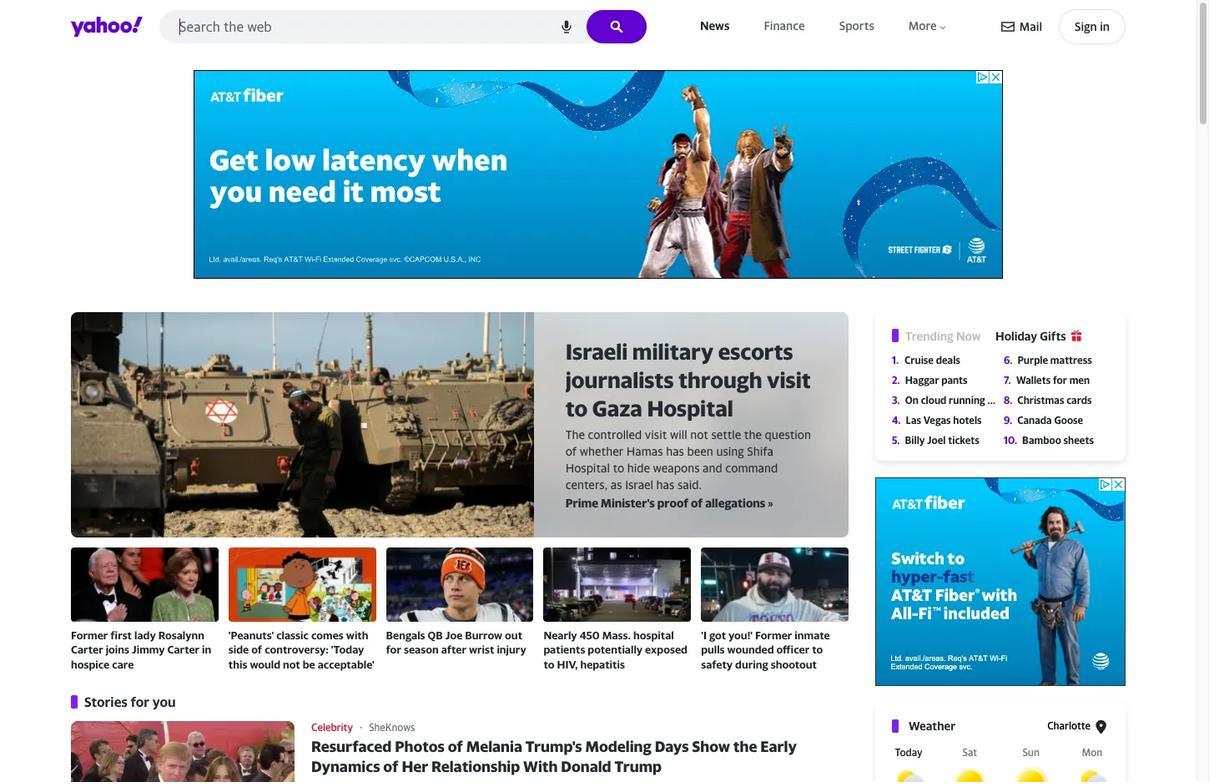 Task type: locate. For each thing, give the bounding box(es) containing it.
2 horizontal spatial for
[[1053, 374, 1067, 386]]

lady
[[134, 629, 156, 642]]

sheets
[[1064, 434, 1094, 447]]

former up hospice
[[71, 629, 108, 642]]

toolbar containing mail
[[1001, 9, 1126, 44]]

wrist
[[469, 643, 494, 656]]

former first lady rosalynn carter joins jimmy carter in hospice care
[[71, 629, 211, 671]]

None search field
[[159, 10, 647, 48]]

2 former from the left
[[755, 629, 792, 642]]

of
[[566, 444, 577, 458], [691, 496, 703, 510], [251, 643, 262, 656], [448, 738, 463, 756], [383, 758, 399, 776]]

joe
[[445, 629, 463, 642]]

you!'
[[729, 629, 753, 642]]

1 vertical spatial not
[[283, 657, 300, 671]]

not down controversy:
[[283, 657, 300, 671]]

0 vertical spatial hospital
[[647, 395, 733, 421]]

resurfaced
[[311, 738, 392, 756]]

you
[[153, 694, 176, 710]]

former inside 'i got you!' former inmate pulls wounded officer to safety during shootout
[[755, 629, 792, 642]]

0 vertical spatial in
[[1100, 19, 1110, 33]]

not up been
[[690, 427, 708, 441]]

7.
[[1004, 374, 1011, 386]]

comes
[[311, 629, 344, 642]]

carter
[[71, 643, 103, 656], [167, 643, 200, 656]]

1 horizontal spatial for
[[386, 643, 401, 656]]

1 vertical spatial hospital
[[566, 460, 610, 475]]

weapons
[[653, 460, 700, 475]]

mail
[[1020, 19, 1042, 33]]

0 horizontal spatial not
[[283, 657, 300, 671]]

celebrity · sheknows
[[311, 721, 415, 733]]

sports
[[839, 19, 875, 33]]

acceptable'
[[318, 657, 375, 671]]

0 horizontal spatial carter
[[71, 643, 103, 656]]

finance link
[[761, 15, 808, 37]]

hospital up centers,
[[566, 460, 610, 475]]

during
[[735, 657, 768, 671]]

1 vertical spatial in
[[202, 643, 211, 656]]

1 vertical spatial visit
[[645, 427, 667, 441]]

0 vertical spatial for
[[1053, 374, 1067, 386]]

for inside 6. purple mattress 7. wallets for men 8. christmas cards 9. canada goose 10. bamboo sheets
[[1053, 374, 1067, 386]]

1 former from the left
[[71, 629, 108, 642]]

men
[[1070, 374, 1090, 386]]

has
[[666, 444, 684, 458], [657, 477, 675, 491]]

to inside israeli military escorts journalists through visit to gaza hospital
[[566, 395, 588, 421]]

gaza
[[592, 395, 643, 421]]

for for season
[[386, 643, 401, 656]]

has down the weapons
[[657, 477, 675, 491]]

1 horizontal spatial in
[[1100, 19, 1110, 33]]

this
[[229, 657, 247, 671]]

controlled
[[588, 427, 642, 441]]

whether
[[580, 444, 624, 458]]

1 horizontal spatial visit
[[767, 367, 811, 393]]

0 horizontal spatial former
[[71, 629, 108, 642]]

0 horizontal spatial hospital
[[566, 460, 610, 475]]

the inside "the controlled visit will not settle the question of whether hamas has been using shifa hospital to hide weapons and command centers, as israel has said. prime minister's proof of allegations »"
[[744, 427, 762, 441]]

wallets
[[1017, 374, 1051, 386]]

israeli military escorts journalists through visit to gaza hospital main content
[[71, 312, 859, 782]]

in inside former first lady rosalynn carter joins jimmy carter in hospice care
[[202, 643, 211, 656]]

cruise
[[905, 354, 934, 366]]

to up as
[[613, 460, 624, 475]]

would
[[250, 657, 280, 671]]

for down bengals
[[386, 643, 401, 656]]

search image
[[610, 20, 623, 33]]

0 vertical spatial not
[[690, 427, 708, 441]]

8.
[[1004, 394, 1013, 406]]

hepatitis
[[580, 657, 625, 671]]

using
[[716, 444, 744, 458]]

in inside toolbar
[[1100, 19, 1110, 33]]

visit down escorts
[[767, 367, 811, 393]]

hospital inside "the controlled visit will not settle the question of whether hamas has been using shifa hospital to hide weapons and command centers, as israel has said. prime minister's proof of allegations »"
[[566, 460, 610, 475]]

israeli
[[566, 339, 628, 365]]

visit up hamas
[[645, 427, 667, 441]]

nearly 450 mass. hospital patients potentially exposed to hiv, hepatitis
[[544, 629, 688, 671]]

to down the inmate
[[812, 643, 823, 656]]

out
[[505, 629, 523, 642]]

view your locations image
[[1094, 719, 1109, 734]]

in down rosalynn on the bottom left
[[202, 643, 211, 656]]

of down 'peanuts'
[[251, 643, 262, 656]]

proof
[[657, 496, 689, 510]]

hospital
[[647, 395, 733, 421], [566, 460, 610, 475]]

of left the her
[[383, 758, 399, 776]]

to
[[566, 395, 588, 421], [613, 460, 624, 475], [812, 643, 823, 656], [544, 657, 555, 671]]

not inside 'peanuts' classic comes with side of controversy: 'today this would not be acceptable'
[[283, 657, 300, 671]]

centers,
[[566, 477, 608, 491]]

mass.
[[602, 629, 631, 642]]

1 vertical spatial the
[[733, 738, 757, 756]]

'today
[[331, 643, 364, 656]]

carter down rosalynn on the bottom left
[[167, 643, 200, 656]]

billy
[[905, 434, 925, 447]]

1 vertical spatial for
[[386, 643, 401, 656]]

toolbar
[[1001, 9, 1126, 44]]

hospital up will
[[647, 395, 733, 421]]

bengals qb joe burrow out for season after wrist injury
[[386, 629, 527, 656]]

0 vertical spatial visit
[[767, 367, 811, 393]]

the up shifa
[[744, 427, 762, 441]]

2.
[[892, 374, 900, 386]]

0 vertical spatial advertisement region
[[194, 70, 1003, 279]]

after
[[441, 643, 467, 656]]

3.
[[892, 394, 900, 406]]

to left hiv,
[[544, 657, 555, 671]]

·
[[360, 721, 362, 733]]

mattress
[[1051, 354, 1092, 366]]

'i got you!' former inmate pulls wounded officer to safety during shootout link
[[701, 547, 849, 672]]

jimmy
[[132, 643, 165, 656]]

1 horizontal spatial former
[[755, 629, 792, 642]]

to up the
[[566, 395, 588, 421]]

visit inside "the controlled visit will not settle the question of whether hamas has been using shifa hospital to hide weapons and command centers, as israel has said. prime minister's proof of allegations »"
[[645, 427, 667, 441]]

vegas
[[924, 414, 951, 426]]

side
[[229, 643, 249, 656]]

1 horizontal spatial hospital
[[647, 395, 733, 421]]

season
[[404, 643, 439, 656]]

former
[[71, 629, 108, 642], [755, 629, 792, 642]]

bengals
[[386, 629, 425, 642]]

0 horizontal spatial in
[[202, 643, 211, 656]]

4.
[[892, 414, 901, 426]]

1 vertical spatial advertisement region
[[875, 477, 1126, 686]]

settle
[[711, 427, 741, 441]]

0 vertical spatial the
[[744, 427, 762, 441]]

0 horizontal spatial visit
[[645, 427, 667, 441]]

allegations »
[[705, 496, 773, 510]]

holiday
[[996, 329, 1037, 343]]

Search query text field
[[159, 10, 647, 43]]

2 vertical spatial for
[[131, 694, 149, 710]]

the left early
[[733, 738, 757, 756]]

said.
[[678, 477, 702, 491]]

1 vertical spatial has
[[657, 477, 675, 491]]

for left you
[[131, 694, 149, 710]]

cloud
[[921, 394, 947, 406]]

the
[[744, 427, 762, 441], [733, 738, 757, 756]]

carter up hospice
[[71, 643, 103, 656]]

israel
[[625, 477, 653, 491]]

israeli military escorts journalists through visit to gaza hospital
[[566, 339, 811, 421]]

hide
[[627, 460, 650, 475]]

for for men
[[1053, 374, 1067, 386]]

trending
[[906, 329, 954, 343]]

advertisement region
[[194, 70, 1003, 279], [875, 477, 1126, 686]]

not
[[690, 427, 708, 441], [283, 657, 300, 671]]

got
[[709, 629, 726, 642]]

has up the weapons
[[666, 444, 684, 458]]

hiv,
[[557, 657, 578, 671]]

in right sign
[[1100, 19, 1110, 33]]

now
[[956, 329, 981, 343]]

former up officer
[[755, 629, 792, 642]]

1 horizontal spatial not
[[690, 427, 708, 441]]

of down the
[[566, 444, 577, 458]]

shifa
[[747, 444, 774, 458]]

1 horizontal spatial carter
[[167, 643, 200, 656]]

for inside bengals qb joe burrow out for season after wrist injury
[[386, 643, 401, 656]]

be
[[303, 657, 315, 671]]

450
[[580, 629, 600, 642]]

1 carter from the left
[[71, 643, 103, 656]]

prime
[[566, 496, 598, 510]]

for left men
[[1053, 374, 1067, 386]]

hospital inside israeli military escorts journalists through visit to gaza hospital
[[647, 395, 733, 421]]



Task type: vqa. For each thing, say whether or not it's contained in the screenshot.
antisemitism at top right
no



Task type: describe. For each thing, give the bounding box(es) containing it.
to inside "the controlled visit will not settle the question of whether hamas has been using shifa hospital to hide weapons and command centers, as israel has said. prime minister's proof of allegations »"
[[613, 460, 624, 475]]

modeling
[[586, 738, 652, 756]]

celebrity
[[311, 721, 353, 733]]

0 horizontal spatial for
[[131, 694, 149, 710]]

sign in link
[[1059, 9, 1126, 44]]

mon
[[1082, 746, 1103, 759]]

joel
[[927, 434, 946, 447]]

nearly
[[544, 629, 577, 642]]

days
[[655, 738, 689, 756]]

1.
[[892, 354, 899, 366]]

on
[[905, 394, 919, 406]]

'peanuts' classic comes with side of controversy: 'today this would not be acceptable'
[[229, 629, 375, 671]]

former first lady rosalynn carter joins jimmy carter in hospice care link
[[71, 547, 218, 672]]

cards
[[1067, 394, 1092, 406]]

mail link
[[1001, 12, 1042, 42]]

'i got you!' former inmate pulls wounded officer to safety during shootout
[[701, 629, 830, 671]]

inmate
[[795, 629, 830, 642]]

visit inside israeli military escorts journalists through visit to gaza hospital
[[767, 367, 811, 393]]

stories for you
[[84, 694, 176, 710]]

to inside 'i got you!' former inmate pulls wounded officer to safety during shootout
[[812, 643, 823, 656]]

las
[[906, 414, 921, 426]]

melania
[[466, 738, 522, 756]]

shootout
[[771, 657, 817, 671]]

rosalynn
[[158, 629, 204, 642]]

9.
[[1004, 414, 1013, 426]]

the
[[566, 427, 585, 441]]

with
[[523, 758, 558, 776]]

donald
[[561, 758, 611, 776]]

escorts
[[718, 339, 793, 365]]

journalists
[[566, 367, 674, 393]]

as
[[611, 477, 622, 491]]

hotels
[[953, 414, 982, 426]]

more
[[909, 19, 937, 33]]

care
[[112, 657, 134, 671]]

holiday gifts
[[996, 329, 1066, 343]]

of up the relationship
[[448, 738, 463, 756]]

of inside 'peanuts' classic comes with side of controversy: 'today this would not be acceptable'
[[251, 643, 262, 656]]

sign in
[[1075, 19, 1110, 33]]

'peanuts'
[[229, 629, 274, 642]]

been
[[687, 444, 713, 458]]

christmas
[[1018, 394, 1064, 406]]

relationship
[[432, 758, 520, 776]]

show
[[692, 738, 730, 756]]

2 carter from the left
[[167, 643, 200, 656]]

former inside former first lady rosalynn carter joins jimmy carter in hospice care
[[71, 629, 108, 642]]

running
[[949, 394, 985, 406]]

holiday gifts button
[[996, 327, 1097, 345]]

news
[[700, 19, 730, 33]]

sheknows
[[369, 721, 415, 733]]

canada
[[1018, 414, 1052, 426]]

trump's
[[526, 738, 582, 756]]

6.
[[1004, 354, 1013, 366]]

shoes
[[988, 394, 1014, 406]]

officer
[[777, 643, 810, 656]]

deals
[[936, 354, 960, 366]]

stories
[[84, 694, 128, 710]]

potentially
[[588, 643, 643, 656]]

qb
[[428, 629, 443, 642]]

sun
[[1023, 746, 1040, 759]]

finance
[[764, 19, 805, 33]]

not inside "the controlled visit will not settle the question of whether hamas has been using shifa hospital to hide weapons and command centers, as israel has said. prime minister's proof of allegations »"
[[690, 427, 708, 441]]

goose
[[1054, 414, 1083, 426]]

0 vertical spatial has
[[666, 444, 684, 458]]

today
[[895, 746, 923, 759]]

news link
[[697, 15, 733, 37]]

patients
[[544, 643, 585, 656]]

the inside resurfaced photos of melania trump's modeling days show the early dynamics of her relationship with donald trump
[[733, 738, 757, 756]]

will
[[670, 427, 687, 441]]

nearly 450 mass. hospital patients potentially exposed to hiv, hepatitis link
[[544, 547, 691, 672]]

pants
[[942, 374, 968, 386]]

burrow
[[465, 629, 503, 642]]

6. purple mattress 7. wallets for men 8. christmas cards 9. canada goose 10. bamboo sheets
[[1004, 354, 1094, 447]]

wounded
[[727, 643, 774, 656]]

hospice
[[71, 657, 110, 671]]

of down the said.
[[691, 496, 703, 510]]

to inside nearly 450 mass. hospital patients potentially exposed to hiv, hepatitis
[[544, 657, 555, 671]]

early
[[761, 738, 797, 756]]

first
[[110, 629, 132, 642]]

5.
[[892, 434, 900, 447]]

trending now
[[906, 329, 981, 343]]

resurfaced photos of melania trump's modeling days show the early dynamics of her relationship with donald trump link
[[71, 721, 849, 782]]

gifts
[[1040, 329, 1066, 343]]

sat
[[963, 746, 978, 759]]

trump
[[615, 758, 662, 776]]

the controlled visit will not settle the question of whether hamas has been using shifa hospital to hide weapons and command centers, as israel has said. prime minister's proof of allegations »
[[566, 427, 811, 510]]

dynamics
[[311, 758, 380, 776]]

'peanuts' classic comes with side of controversy: 'today this would not be acceptable' link
[[229, 547, 376, 672]]

hamas
[[627, 444, 663, 458]]

purple
[[1018, 354, 1048, 366]]



